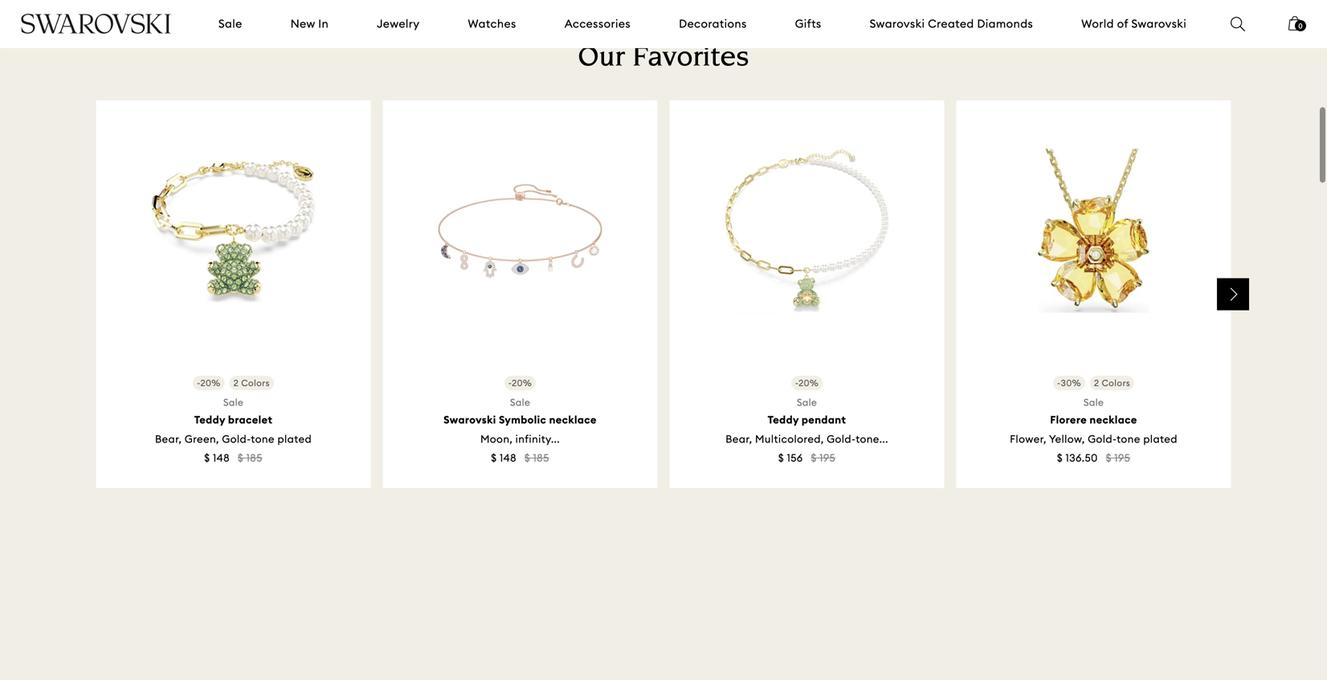 Task type: locate. For each thing, give the bounding box(es) containing it.
$ 148 down moon,
[[491, 451, 517, 465]]

-30%
[[1057, 378, 1081, 389]]

plated inside teddy bracelet bear, green, gold-tone plated $ 148 $ 185
[[278, 432, 312, 446]]

0 horizontal spatial 2
[[234, 378, 239, 389]]

decorations link
[[679, 16, 747, 32]]

0 horizontal spatial 2 colors
[[234, 378, 270, 389]]

0 horizontal spatial necklace
[[549, 414, 597, 427]]

2 teddy from the left
[[768, 414, 799, 427]]

world of swarovski
[[1082, 16, 1187, 31]]

20% up green, on the left bottom of page
[[200, 378, 221, 389]]

tone...
[[856, 432, 888, 446]]

1 horizontal spatial 20%
[[512, 378, 532, 389]]

- up florere
[[1057, 378, 1061, 389]]

sale
[[218, 16, 242, 31], [223, 397, 244, 409], [510, 397, 530, 409], [797, 397, 817, 409], [1084, 397, 1104, 409]]

bear, left green, on the left bottom of page
[[155, 432, 182, 446]]

2 colors
[[234, 378, 270, 389], [1094, 378, 1131, 389]]

tone down bracelet
[[251, 432, 275, 446]]

1 horizontal spatial necklace
[[1090, 414, 1137, 427]]

- up symbolic
[[508, 378, 512, 389]]

gold- inside teddy bracelet bear, green, gold-tone plated $ 148 $ 185
[[222, 432, 251, 446]]

necklace right florere
[[1090, 414, 1137, 427]]

4 - from the left
[[1057, 378, 1061, 389]]

2 tone from the left
[[1117, 432, 1141, 446]]

gold- down bracelet
[[222, 432, 251, 446]]

0 horizontal spatial plated
[[278, 432, 312, 446]]

2 gold- from the left
[[827, 432, 856, 446]]

colors right 30% on the right of page
[[1102, 378, 1131, 389]]

gold- down pendant
[[827, 432, 856, 446]]

2 bear, from the left
[[726, 432, 752, 446]]

swarovski image
[[20, 13, 172, 34]]

1 gold- from the left
[[222, 432, 251, 446]]

region
[[94, 100, 1249, 488]]

20% inside the -20% sale swarovski symbolic necklace moon, infinity... $ 148 $ 185
[[512, 378, 532, 389]]

1 plated from the left
[[278, 432, 312, 446]]

20% for teddy
[[799, 378, 819, 389]]

$ 136.50
[[1057, 451, 1098, 465]]

tone right yellow,
[[1117, 432, 1141, 446]]

- inside the -20% sale swarovski symbolic necklace moon, infinity... $ 148 $ 185
[[508, 378, 512, 389]]

2 $ 185 from the left
[[525, 451, 549, 465]]

swarovski
[[870, 16, 925, 31], [1132, 16, 1187, 31], [444, 414, 496, 427]]

tone for $ 185
[[251, 432, 275, 446]]

teddy up the multicolored,
[[768, 414, 799, 427]]

- inside -20% sale teddy pendant bear, multicolored, gold-tone... $ 156 $ 195
[[795, 378, 799, 389]]

2 colors for necklace
[[1094, 378, 1131, 389]]

florere
[[1050, 414, 1087, 427]]

2 for necklace
[[1094, 378, 1099, 389]]

1 horizontal spatial tone
[[1117, 432, 1141, 446]]

$ 185 down infinity...
[[525, 451, 549, 465]]

sale up symbolic
[[510, 397, 530, 409]]

1 $ 148 from the left
[[204, 451, 230, 465]]

2 plated from the left
[[1144, 432, 1178, 446]]

new in
[[291, 16, 329, 31]]

2 colors from the left
[[1102, 378, 1131, 389]]

$ 185 down bracelet
[[238, 451, 262, 465]]

1 horizontal spatial $ 185
[[525, 451, 549, 465]]

gold- inside florere necklace flower, yellow, gold-tone plated $ 136.50 $ 195
[[1088, 432, 1117, 446]]

necklace inside the -20% sale swarovski symbolic necklace moon, infinity... $ 148 $ 185
[[549, 414, 597, 427]]

flower,
[[1010, 432, 1047, 446]]

3 20% from the left
[[799, 378, 819, 389]]

tone inside florere necklace flower, yellow, gold-tone plated $ 136.50 $ 195
[[1117, 432, 1141, 446]]

0 horizontal spatial teddy
[[194, 414, 225, 427]]

0 horizontal spatial swarovski
[[444, 414, 496, 427]]

1 horizontal spatial bear,
[[726, 432, 752, 446]]

1 2 from the left
[[234, 378, 239, 389]]

3 gold- from the left
[[1088, 432, 1117, 446]]

2
[[234, 378, 239, 389], [1094, 378, 1099, 389]]

gold- up $ 136.50 at right bottom
[[1088, 432, 1117, 446]]

1 bear, from the left
[[155, 432, 182, 446]]

2 colors up bracelet
[[234, 378, 270, 389]]

-
[[197, 378, 200, 389], [508, 378, 512, 389], [795, 378, 799, 389], [1057, 378, 1061, 389]]

world
[[1082, 16, 1114, 31]]

- for -20% sale swarovski symbolic necklace moon, infinity... $ 148 $ 185
[[508, 378, 512, 389]]

$ 185
[[238, 451, 262, 465], [525, 451, 549, 465]]

- for -30%
[[1057, 378, 1061, 389]]

2 colors right 30% on the right of page
[[1094, 378, 1131, 389]]

2 2 from the left
[[1094, 378, 1099, 389]]

swarovski up moon,
[[444, 414, 496, 427]]

1 horizontal spatial 2 colors
[[1094, 378, 1131, 389]]

created
[[928, 16, 974, 31]]

- for -20% sale teddy pendant bear, multicolored, gold-tone... $ 156 $ 195
[[795, 378, 799, 389]]

yellow,
[[1049, 432, 1085, 446]]

20% up pendant
[[799, 378, 819, 389]]

- up the multicolored,
[[795, 378, 799, 389]]

plated for flower, yellow, gold-tone plated
[[1144, 432, 1178, 446]]

1 horizontal spatial $ 195
[[1106, 451, 1131, 465]]

2 right -20%
[[234, 378, 239, 389]]

swarovski left created
[[870, 16, 925, 31]]

teddy inside -20% sale teddy pendant bear, multicolored, gold-tone... $ 156 $ 195
[[768, 414, 799, 427]]

2 horizontal spatial gold-
[[1088, 432, 1117, 446]]

$ 185 inside the -20% sale swarovski symbolic necklace moon, infinity... $ 148 $ 185
[[525, 451, 549, 465]]

1 $ 185 from the left
[[238, 451, 262, 465]]

bear, left the multicolored,
[[726, 432, 752, 446]]

cart-mobile image image
[[1289, 16, 1302, 31]]

1 horizontal spatial teddy
[[768, 414, 799, 427]]

0 horizontal spatial $ 195
[[811, 451, 836, 465]]

1 tone from the left
[[251, 432, 275, 446]]

0 horizontal spatial gold-
[[222, 432, 251, 446]]

sale up florere
[[1084, 397, 1104, 409]]

bear, inside -20% sale teddy pendant bear, multicolored, gold-tone... $ 156 $ 195
[[726, 432, 752, 446]]

1 $ 195 from the left
[[811, 451, 836, 465]]

favorites
[[632, 44, 749, 73]]

diamonds
[[977, 16, 1033, 31]]

-20% sale swarovski symbolic necklace moon, infinity... $ 148 $ 185
[[444, 378, 597, 465]]

1 teddy from the left
[[194, 414, 225, 427]]

swarovski created diamonds
[[870, 16, 1033, 31]]

florere necklace flower, yellow, gold-tone plated $ 136.50 $ 195
[[1010, 414, 1178, 465]]

next image
[[1217, 278, 1249, 310]]

0 horizontal spatial 20%
[[200, 378, 221, 389]]

necklace
[[549, 414, 597, 427], [1090, 414, 1137, 427]]

gold-
[[222, 432, 251, 446], [827, 432, 856, 446], [1088, 432, 1117, 446]]

necklace up infinity...
[[549, 414, 597, 427]]

2 - from the left
[[508, 378, 512, 389]]

$ 195 right $ 156
[[811, 451, 836, 465]]

20% inside -20% sale teddy pendant bear, multicolored, gold-tone... $ 156 $ 195
[[799, 378, 819, 389]]

decorations
[[679, 16, 747, 31]]

colors for necklace
[[1102, 378, 1131, 389]]

0 horizontal spatial $ 148
[[204, 451, 230, 465]]

bear, inside teddy bracelet bear, green, gold-tone plated $ 148 $ 185
[[155, 432, 182, 446]]

0 horizontal spatial $ 185
[[238, 451, 262, 465]]

20%
[[200, 378, 221, 389], [512, 378, 532, 389], [799, 378, 819, 389]]

1 2 colors from the left
[[234, 378, 270, 389]]

$ 195
[[811, 451, 836, 465], [1106, 451, 1131, 465]]

teddy bracelet bear, green, gold-tone plated $ 148 $ 185
[[155, 414, 312, 465]]

0 horizontal spatial bear,
[[155, 432, 182, 446]]

0 link
[[1289, 14, 1306, 42]]

2 20% from the left
[[512, 378, 532, 389]]

1 horizontal spatial gold-
[[827, 432, 856, 446]]

2 right 30% on the right of page
[[1094, 378, 1099, 389]]

2 $ 148 from the left
[[491, 451, 517, 465]]

tone
[[251, 432, 275, 446], [1117, 432, 1141, 446]]

2 necklace from the left
[[1090, 414, 1137, 427]]

tone inside teddy bracelet bear, green, gold-tone plated $ 148 $ 185
[[251, 432, 275, 446]]

20% up symbolic
[[512, 378, 532, 389]]

0 horizontal spatial colors
[[241, 378, 270, 389]]

0 horizontal spatial tone
[[251, 432, 275, 446]]

plated
[[278, 432, 312, 446], [1144, 432, 1178, 446]]

3 - from the left
[[795, 378, 799, 389]]

1 horizontal spatial colors
[[1102, 378, 1131, 389]]

colors for bracelet
[[241, 378, 270, 389]]

teddy inside teddy bracelet bear, green, gold-tone plated $ 148 $ 185
[[194, 414, 225, 427]]

$ 195 right $ 136.50 at right bottom
[[1106, 451, 1131, 465]]

1 necklace from the left
[[549, 414, 597, 427]]

world of swarovski link
[[1082, 16, 1187, 32]]

1 horizontal spatial plated
[[1144, 432, 1178, 446]]

teddy
[[194, 414, 225, 427], [768, 414, 799, 427]]

1 colors from the left
[[241, 378, 270, 389]]

colors
[[241, 378, 270, 389], [1102, 378, 1131, 389]]

1 horizontal spatial 2
[[1094, 378, 1099, 389]]

jewelry link
[[377, 16, 420, 32]]

1 horizontal spatial swarovski
[[870, 16, 925, 31]]

colors up bracelet
[[241, 378, 270, 389]]

swarovski right "of"
[[1132, 16, 1187, 31]]

bear,
[[155, 432, 182, 446], [726, 432, 752, 446]]

plated inside florere necklace flower, yellow, gold-tone plated $ 136.50 $ 195
[[1144, 432, 1178, 446]]

$ 148 down green, on the left bottom of page
[[204, 451, 230, 465]]

gifts link
[[795, 16, 822, 32]]

-20%
[[197, 378, 221, 389]]

2 horizontal spatial 20%
[[799, 378, 819, 389]]

swarovski inside the -20% sale swarovski symbolic necklace moon, infinity... $ 148 $ 185
[[444, 414, 496, 427]]

teddy up green, on the left bottom of page
[[194, 414, 225, 427]]

sale up pendant
[[797, 397, 817, 409]]

2 2 colors from the left
[[1094, 378, 1131, 389]]

1 - from the left
[[197, 378, 200, 389]]

$ 148
[[204, 451, 230, 465], [491, 451, 517, 465]]

- up green, on the left bottom of page
[[197, 378, 200, 389]]

2 $ 195 from the left
[[1106, 451, 1131, 465]]

$ 148 inside teddy bracelet bear, green, gold-tone plated $ 148 $ 185
[[204, 451, 230, 465]]

1 horizontal spatial $ 148
[[491, 451, 517, 465]]



Task type: vqa. For each thing, say whether or not it's contained in the screenshot.
apply).
no



Task type: describe. For each thing, give the bounding box(es) containing it.
product slide element
[[94, 100, 1233, 488]]

watches link
[[468, 16, 516, 32]]

$ 156
[[778, 451, 803, 465]]

pendant
[[802, 414, 846, 427]]

of
[[1117, 16, 1129, 31]]

multicolored,
[[755, 432, 824, 446]]

- for -20%
[[197, 378, 200, 389]]

2 colors for bracelet
[[234, 378, 270, 389]]

infinity...
[[516, 432, 560, 446]]

green,
[[185, 432, 219, 446]]

accessories link
[[565, 16, 631, 32]]

30%
[[1061, 378, 1081, 389]]

0
[[1299, 22, 1303, 30]]

gold- for flower,
[[1088, 432, 1117, 446]]

sale inside -20% sale teddy pendant bear, multicolored, gold-tone... $ 156 $ 195
[[797, 397, 817, 409]]

in
[[318, 16, 329, 31]]

$ 195 inside -20% sale teddy pendant bear, multicolored, gold-tone... $ 156 $ 195
[[811, 451, 836, 465]]

necklace inside florere necklace flower, yellow, gold-tone plated $ 136.50 $ 195
[[1090, 414, 1137, 427]]

new in link
[[291, 16, 329, 32]]

2 for bracelet
[[234, 378, 239, 389]]

sale link
[[218, 16, 242, 32]]

search image image
[[1231, 17, 1245, 31]]

gold- for bear,
[[222, 432, 251, 446]]

jewelry
[[377, 16, 420, 31]]

gifts
[[795, 16, 822, 31]]

moon,
[[480, 432, 513, 446]]

-20% sale teddy pendant bear, multicolored, gold-tone... $ 156 $ 195
[[726, 378, 888, 465]]

sale inside the -20% sale swarovski symbolic necklace moon, infinity... $ 148 $ 185
[[510, 397, 530, 409]]

$ 195 inside florere necklace flower, yellow, gold-tone plated $ 136.50 $ 195
[[1106, 451, 1131, 465]]

new
[[291, 16, 315, 31]]

gold- inside -20% sale teddy pendant bear, multicolored, gold-tone... $ 156 $ 195
[[827, 432, 856, 446]]

our
[[578, 44, 625, 73]]

tone for $ 195
[[1117, 432, 1141, 446]]

swarovski created diamonds link
[[870, 16, 1033, 32]]

symbolic
[[499, 414, 547, 427]]

plated for bear, green, gold-tone plated
[[278, 432, 312, 446]]

sale up bracelet
[[223, 397, 244, 409]]

region containing teddy bracelet bear, green, gold-tone plated $ 148 $ 185
[[94, 100, 1249, 488]]

sale left new
[[218, 16, 242, 31]]

accessories
[[565, 16, 631, 31]]

2 horizontal spatial swarovski
[[1132, 16, 1187, 31]]

1 20% from the left
[[200, 378, 221, 389]]

$ 185 inside teddy bracelet bear, green, gold-tone plated $ 148 $ 185
[[238, 451, 262, 465]]

$ 148 inside the -20% sale swarovski symbolic necklace moon, infinity... $ 148 $ 185
[[491, 451, 517, 465]]

20% for swarovski
[[512, 378, 532, 389]]

watches
[[468, 16, 516, 31]]

bracelet
[[228, 414, 273, 427]]

our favorites
[[578, 44, 749, 73]]



